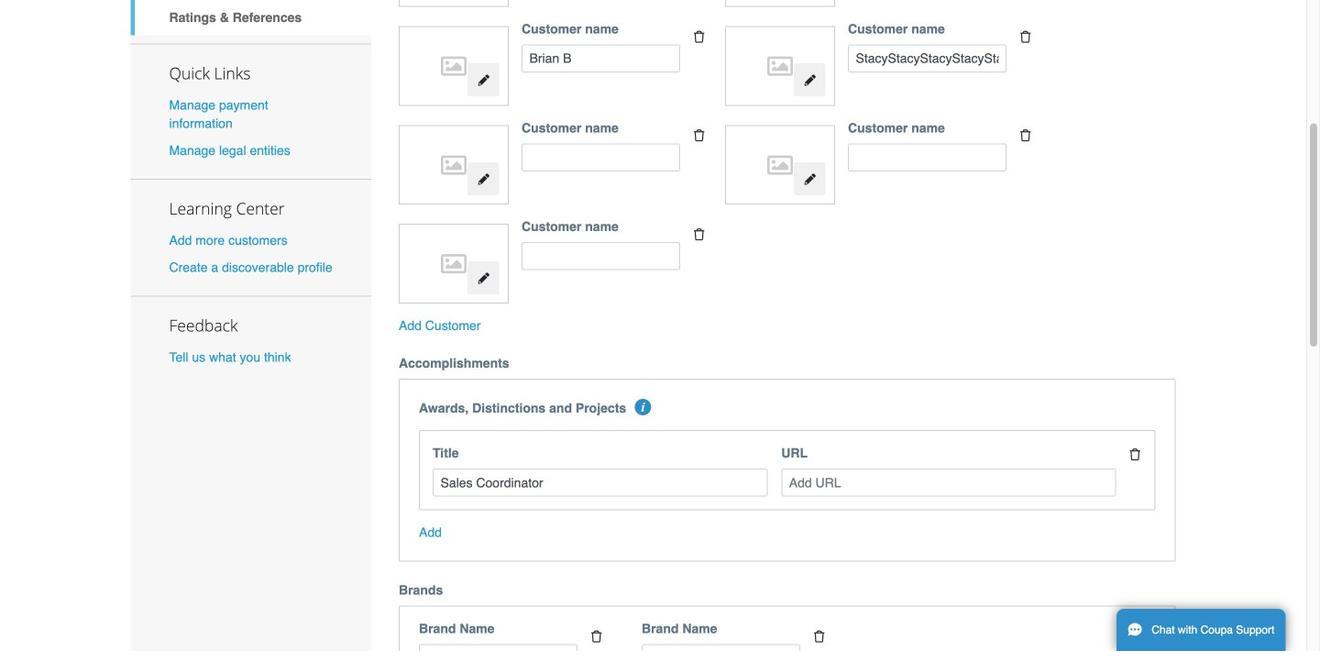 Task type: vqa. For each thing, say whether or not it's contained in the screenshot.
the Add URL text field
yes



Task type: describe. For each thing, give the bounding box(es) containing it.
additional information image
[[635, 399, 651, 415]]

Add URL text field
[[781, 469, 1116, 497]]

Add title text field
[[433, 469, 768, 497]]



Task type: locate. For each thing, give the bounding box(es) containing it.
logo image
[[408, 36, 499, 96], [735, 36, 826, 96], [408, 135, 499, 195], [735, 135, 826, 195], [408, 233, 499, 294]]

None text field
[[522, 44, 680, 72], [522, 143, 680, 171], [522, 44, 680, 72], [522, 143, 680, 171]]

change image image
[[477, 74, 490, 87], [804, 74, 816, 87], [477, 173, 490, 186], [804, 173, 816, 186], [477, 272, 490, 285]]

None text field
[[848, 44, 1007, 72], [848, 143, 1007, 171], [522, 242, 680, 270], [419, 644, 578, 651], [642, 644, 800, 651], [848, 44, 1007, 72], [848, 143, 1007, 171], [522, 242, 680, 270], [419, 644, 578, 651], [642, 644, 800, 651]]



